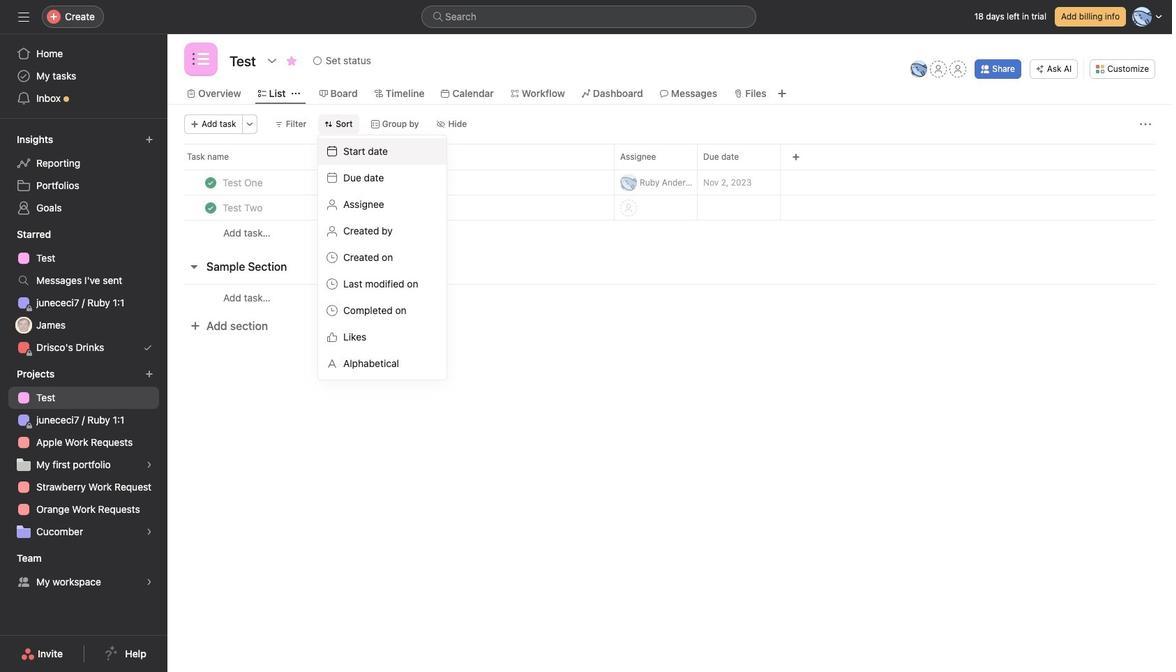 Task type: locate. For each thing, give the bounding box(es) containing it.
show options image
[[266, 55, 278, 66]]

add a task to this group image
[[294, 261, 305, 272]]

None text field
[[226, 48, 259, 73]]

1 completed checkbox from the top
[[202, 174, 219, 191]]

row
[[167, 144, 1172, 170], [184, 169, 1156, 170], [167, 170, 1172, 195], [167, 195, 1172, 221], [167, 220, 1172, 246], [167, 284, 1172, 311]]

list image
[[193, 51, 209, 68]]

insights element
[[0, 127, 167, 222]]

completed checkbox up completed image
[[202, 174, 219, 191]]

see details, my workspace image
[[145, 578, 154, 586]]

add tab image
[[776, 88, 788, 99]]

new project or portfolio image
[[145, 370, 154, 378]]

completed checkbox for task name text field
[[202, 174, 219, 191]]

test one cell
[[167, 170, 614, 195]]

completed checkbox down completed icon
[[202, 199, 219, 216]]

global element
[[0, 34, 167, 118]]

hide sidebar image
[[18, 11, 29, 22]]

menu item
[[318, 138, 447, 165]]

1 vertical spatial completed checkbox
[[202, 199, 219, 216]]

test two cell
[[167, 195, 614, 221]]

add field image
[[792, 153, 800, 161]]

2 completed checkbox from the top
[[202, 199, 219, 216]]

completed image
[[202, 199, 219, 216]]

more actions image
[[1140, 119, 1151, 130]]

list box
[[421, 6, 756, 28]]

remove from starred image
[[286, 55, 297, 66]]

completed checkbox for task name text box
[[202, 199, 219, 216]]

completed checkbox inside test one cell
[[202, 174, 219, 191]]

new insights image
[[145, 135, 154, 144]]

0 vertical spatial completed checkbox
[[202, 174, 219, 191]]

Completed checkbox
[[202, 174, 219, 191], [202, 199, 219, 216]]

see details, cucomber image
[[145, 528, 154, 536]]

more section actions image
[[316, 261, 328, 272]]

Task name text field
[[220, 176, 267, 189]]

Task name text field
[[220, 201, 267, 215]]

completed checkbox inside test two cell
[[202, 199, 219, 216]]



Task type: describe. For each thing, give the bounding box(es) containing it.
teams element
[[0, 546, 167, 596]]

collapse task list for this group image
[[188, 261, 200, 272]]

manage project members image
[[911, 61, 928, 77]]

header untitled section tree grid
[[167, 170, 1172, 246]]

projects element
[[0, 361, 167, 546]]

tab actions image
[[291, 89, 300, 98]]

see details, my first portfolio image
[[145, 461, 154, 469]]

starred element
[[0, 222, 167, 361]]

completed image
[[202, 174, 219, 191]]

more actions image
[[245, 120, 254, 128]]



Task type: vqa. For each thing, say whether or not it's contained in the screenshot.
Hide sidebar image
yes



